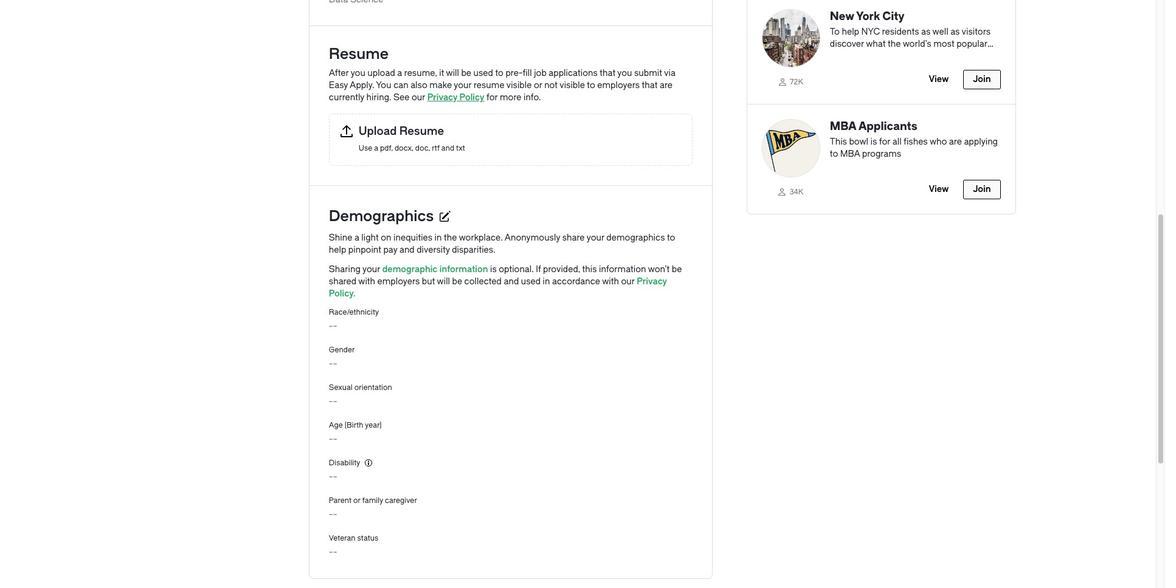 Task type: vqa. For each thing, say whether or not it's contained in the screenshot.
Yes
no



Task type: describe. For each thing, give the bounding box(es) containing it.
sharing your demographic information
[[329, 264, 488, 275]]

veteran status element
[[329, 531, 378, 546]]

policy.
[[329, 289, 355, 299]]

-- element for age (birth year) --
[[329, 434, 692, 446]]

job
[[534, 68, 547, 78]]

and inside shine a light on inequities in the workplace. anonymously share your demographics to help pinpoint pay and diversity disparities.
[[399, 245, 415, 255]]

is optional. if provided, this information won't be shared with employers but will be collected and used in accordance with our
[[329, 264, 682, 287]]

and inside "upload resume use a pdf, docx, doc, rtf and txt"
[[441, 144, 454, 153]]

apply.
[[350, 80, 374, 91]]

also
[[411, 80, 427, 91]]

well
[[933, 27, 948, 37]]

who
[[930, 137, 947, 147]]

make
[[429, 80, 452, 91]]

pay
[[383, 245, 397, 255]]

this
[[830, 137, 847, 147]]

employers inside after you upload a resume, it will be used to pre-fill job applications that you submit via easy apply. you can also make your resume visible or not visible to employers that are currently hiring. see our
[[597, 80, 640, 91]]

has
[[846, 51, 861, 62]]

sexual
[[329, 384, 353, 392]]

to inside mba applicants this bowl is for all fishes who are applying to mba programs
[[830, 149, 838, 159]]

--
[[329, 472, 337, 483]]

are inside after you upload a resume, it will be used to pre-fill job applications that you submit via easy apply. you can also make your resume visible or not visible to employers that are currently hiring. see our
[[660, 80, 673, 91]]

policy
[[459, 92, 484, 103]]

or inside parent or family caregiver --
[[353, 497, 360, 505]]

fishes
[[904, 137, 928, 147]]

most
[[933, 39, 954, 49]]

but
[[422, 277, 435, 287]]

age (birth year) element
[[329, 418, 382, 433]]

72k
[[790, 78, 803, 86]]

pdf,
[[380, 144, 393, 153]]

1 vertical spatial that
[[642, 80, 658, 91]]

1 vertical spatial mba
[[840, 149, 860, 159]]

used inside after you upload a resume, it will be used to pre-fill job applications that you submit via easy apply. you can also make your resume visible or not visible to employers that are currently hiring. see our
[[473, 68, 493, 78]]

discover
[[830, 39, 864, 49]]

race/ethnicity --
[[329, 308, 379, 332]]

can
[[394, 80, 408, 91]]

after
[[329, 68, 349, 78]]

resume inside "upload resume use a pdf, docx, doc, rtf and txt"
[[399, 125, 444, 138]]

our inside is optional. if provided, this information won't be shared with employers but will be collected and used in accordance with our
[[621, 277, 635, 287]]

2 as from the left
[[950, 27, 960, 37]]

see
[[393, 92, 410, 103]]

upload
[[367, 68, 395, 78]]

all
[[892, 137, 902, 147]]

will inside after you upload a resume, it will be used to pre-fill job applications that you submit via easy apply. you can also make your resume visible or not visible to employers that are currently hiring. see our
[[446, 68, 459, 78]]

sexual orientation --
[[329, 384, 392, 407]]

pinpoint
[[348, 245, 381, 255]]

2 with from the left
[[602, 277, 619, 287]]

if
[[536, 264, 541, 275]]

city
[[830, 51, 844, 62]]

1 with from the left
[[358, 277, 375, 287]]

txt
[[456, 144, 465, 153]]

disability element
[[329, 456, 360, 471]]

residents
[[882, 27, 919, 37]]

nyc
[[861, 27, 880, 37]]

is inside mba applicants this bowl is for all fishes who are applying to mba programs
[[870, 137, 877, 147]]

gender --
[[329, 346, 355, 370]]

age
[[329, 421, 343, 430]]

caregiver
[[385, 497, 417, 505]]

a for resume
[[374, 144, 378, 153]]

city
[[882, 10, 905, 23]]

the inside new york city to help nyc residents as well as visitors discover what the world's most popular city has to offer!
[[888, 39, 901, 49]]

new
[[830, 10, 854, 23]]

not
[[544, 80, 558, 91]]

more
[[500, 92, 521, 103]]

year)
[[365, 421, 382, 430]]

veteran
[[329, 534, 355, 543]]

after you upload a resume, it will be used to pre-fill job applications that you submit via easy apply. you can also make your resume visible or not visible to employers that are currently hiring. see our
[[329, 68, 675, 103]]

72k link
[[762, 74, 820, 89]]

parent or family caregiver --
[[329, 497, 417, 520]]

shine
[[329, 233, 352, 243]]

parent
[[329, 497, 351, 505]]

popular
[[957, 39, 987, 49]]

demographic
[[382, 264, 438, 275]]

submit
[[634, 68, 662, 78]]

mba applicants this bowl is for all fishes who are applying to mba programs
[[830, 120, 998, 159]]

1 as from the left
[[921, 27, 931, 37]]

parent or family caregiver element
[[329, 494, 417, 508]]

orientation
[[354, 384, 392, 392]]

world's
[[903, 39, 931, 49]]

privacy policy. link
[[329, 277, 667, 299]]

optional.
[[499, 264, 534, 275]]

be for won't
[[672, 264, 682, 275]]

hiring.
[[366, 92, 391, 103]]

applicants
[[858, 120, 917, 133]]

will inside is optional. if provided, this information won't be shared with employers but will be collected and used in accordance with our
[[437, 277, 450, 287]]

provided,
[[543, 264, 580, 275]]

race/ethnicity
[[329, 308, 379, 317]]

0 horizontal spatial for
[[486, 92, 498, 103]]

privacy policy link
[[427, 92, 484, 103]]

for inside mba applicants this bowl is for all fishes who are applying to mba programs
[[879, 137, 890, 147]]

this
[[582, 264, 597, 275]]

gender
[[329, 346, 355, 354]]

sharing
[[329, 264, 360, 275]]

your inside shine a light on inequities in the workplace. anonymously share your demographics to help pinpoint pay and diversity disparities.
[[587, 233, 604, 243]]

status
[[357, 534, 378, 543]]

-- element for sexual orientation --
[[329, 396, 692, 409]]

privacy for privacy policy for more info.
[[427, 92, 457, 103]]

light
[[361, 233, 379, 243]]

demographics
[[329, 208, 434, 225]]



Task type: locate. For each thing, give the bounding box(es) containing it.
-- element for parent or family caregiver --
[[329, 510, 692, 522]]

or down job
[[534, 80, 542, 91]]

0 horizontal spatial in
[[435, 233, 442, 243]]

anonymously
[[504, 233, 560, 243]]

you left submit
[[617, 68, 632, 78]]

privacy for privacy policy.
[[637, 277, 667, 287]]

0 vertical spatial is
[[870, 137, 877, 147]]

docx,
[[395, 144, 413, 153]]

5 -- element from the top
[[329, 472, 692, 484]]

0 vertical spatial resume
[[329, 46, 389, 63]]

0 vertical spatial or
[[534, 80, 542, 91]]

privacy
[[427, 92, 457, 103], [637, 277, 667, 287]]

1 vertical spatial image for bowl image
[[762, 119, 820, 178]]

2 horizontal spatial and
[[504, 277, 519, 287]]

0 horizontal spatial help
[[329, 245, 346, 255]]

0 vertical spatial our
[[412, 92, 425, 103]]

that right applications
[[600, 68, 615, 78]]

as right well
[[950, 27, 960, 37]]

used inside is optional. if provided, this information won't be shared with employers but will be collected and used in accordance with our
[[521, 277, 541, 287]]

image for bowl image for new york city
[[762, 9, 820, 68]]

privacy inside privacy policy.
[[637, 277, 667, 287]]

employers down submit
[[597, 80, 640, 91]]

a inside "upload resume use a pdf, docx, doc, rtf and txt"
[[374, 144, 378, 153]]

1 horizontal spatial resume
[[399, 125, 444, 138]]

2 information from the left
[[599, 264, 646, 275]]

1 vertical spatial for
[[879, 137, 890, 147]]

information down disparities.
[[440, 264, 488, 275]]

0 horizontal spatial a
[[354, 233, 359, 243]]

your up privacy policy link
[[454, 80, 472, 91]]

2 vertical spatial your
[[362, 264, 380, 275]]

to down applications
[[587, 80, 595, 91]]

or
[[534, 80, 542, 91], [353, 497, 360, 505]]

resume up 'after'
[[329, 46, 389, 63]]

0 horizontal spatial the
[[444, 233, 457, 243]]

employers
[[597, 80, 640, 91], [377, 277, 420, 287]]

0 vertical spatial the
[[888, 39, 901, 49]]

race/ethnicity element
[[329, 305, 379, 320]]

as left well
[[921, 27, 931, 37]]

our down 'also'
[[412, 92, 425, 103]]

0 vertical spatial privacy
[[427, 92, 457, 103]]

and inside is optional. if provided, this information won't be shared with employers but will be collected and used in accordance with our
[[504, 277, 519, 287]]

pre-
[[506, 68, 523, 78]]

veteran status --
[[329, 534, 378, 558]]

1 vertical spatial are
[[949, 137, 962, 147]]

employers down "sharing your demographic information"
[[377, 277, 420, 287]]

1 vertical spatial used
[[521, 277, 541, 287]]

1 vertical spatial your
[[587, 233, 604, 243]]

programs
[[862, 149, 901, 159]]

resume
[[474, 80, 504, 91]]

0 vertical spatial your
[[454, 80, 472, 91]]

-- element for gender --
[[329, 359, 692, 371]]

a inside shine a light on inequities in the workplace. anonymously share your demographics to help pinpoint pay and diversity disparities.
[[354, 233, 359, 243]]

1 horizontal spatial is
[[870, 137, 877, 147]]

0 vertical spatial mba
[[830, 120, 856, 133]]

be for will
[[461, 68, 471, 78]]

used up resume
[[473, 68, 493, 78]]

with right shared
[[358, 277, 375, 287]]

with right accordance
[[602, 277, 619, 287]]

1 horizontal spatial privacy
[[637, 277, 667, 287]]

1 vertical spatial in
[[543, 277, 550, 287]]

is up programs
[[870, 137, 877, 147]]

0 horizontal spatial visible
[[506, 80, 532, 91]]

employers inside is optional. if provided, this information won't be shared with employers but will be collected and used in accordance with our
[[377, 277, 420, 287]]

1 horizontal spatial you
[[617, 68, 632, 78]]

sexual orientation element
[[329, 381, 392, 395]]

our down the demographics
[[621, 277, 635, 287]]

4 -- element from the top
[[329, 434, 692, 446]]

for down resume
[[486, 92, 498, 103]]

-- element for race/ethnicity --
[[329, 321, 692, 333]]

be
[[461, 68, 471, 78], [672, 264, 682, 275], [452, 277, 462, 287]]

image for bowl image up 34k link
[[762, 119, 820, 178]]

1 vertical spatial is
[[490, 264, 497, 275]]

age (birth year) --
[[329, 421, 382, 445]]

collected
[[464, 277, 502, 287]]

1 vertical spatial the
[[444, 233, 457, 243]]

to
[[863, 51, 871, 62], [495, 68, 503, 78], [587, 80, 595, 91], [830, 149, 838, 159], [667, 233, 675, 243]]

will down demographic information link
[[437, 277, 450, 287]]

workplace.
[[459, 233, 503, 243]]

0 vertical spatial will
[[446, 68, 459, 78]]

1 -- element from the top
[[329, 321, 692, 333]]

share
[[562, 233, 585, 243]]

applying
[[964, 137, 998, 147]]

privacy policy for more info.
[[427, 92, 541, 103]]

shared
[[329, 277, 356, 287]]

to up won't
[[667, 233, 675, 243]]

0 horizontal spatial your
[[362, 264, 380, 275]]

privacy down make
[[427, 92, 457, 103]]

2 -- element from the top
[[329, 359, 692, 371]]

to inside shine a light on inequities in the workplace. anonymously share your demographics to help pinpoint pay and diversity disparities.
[[667, 233, 675, 243]]

0 horizontal spatial privacy
[[427, 92, 457, 103]]

0 horizontal spatial our
[[412, 92, 425, 103]]

2 horizontal spatial your
[[587, 233, 604, 243]]

0 horizontal spatial or
[[353, 497, 360, 505]]

your
[[454, 80, 472, 91], [587, 233, 604, 243], [362, 264, 380, 275]]

1 vertical spatial and
[[399, 245, 415, 255]]

2 vertical spatial a
[[354, 233, 359, 243]]

that down submit
[[642, 80, 658, 91]]

that
[[600, 68, 615, 78], [642, 80, 658, 91]]

(birth
[[345, 421, 363, 430]]

data science element
[[329, 0, 692, 6]]

upload
[[359, 125, 397, 138]]

image for bowl image up 72k link
[[762, 9, 820, 68]]

with
[[358, 277, 375, 287], [602, 277, 619, 287]]

image for bowl image
[[762, 9, 820, 68], [762, 119, 820, 178]]

use
[[359, 144, 372, 153]]

be inside after you upload a resume, it will be used to pre-fill job applications that you submit via easy apply. you can also make your resume visible or not visible to employers that are currently hiring. see our
[[461, 68, 471, 78]]

what
[[866, 39, 886, 49]]

0 vertical spatial in
[[435, 233, 442, 243]]

family
[[362, 497, 383, 505]]

1 horizontal spatial a
[[374, 144, 378, 153]]

a left pdf,
[[374, 144, 378, 153]]

help down the shine
[[329, 245, 346, 255]]

or inside after you upload a resume, it will be used to pre-fill job applications that you submit via easy apply. you can also make your resume visible or not visible to employers that are currently hiring. see our
[[534, 80, 542, 91]]

is up collected
[[490, 264, 497, 275]]

1 vertical spatial resume
[[399, 125, 444, 138]]

disability
[[329, 459, 360, 468]]

34k link
[[762, 184, 820, 199]]

your down pinpoint
[[362, 264, 380, 275]]

mba down the 'bowl'
[[840, 149, 860, 159]]

via
[[664, 68, 675, 78]]

fill
[[523, 68, 532, 78]]

0 horizontal spatial is
[[490, 264, 497, 275]]

info.
[[524, 92, 541, 103]]

help inside shine a light on inequities in the workplace. anonymously share your demographics to help pinpoint pay and diversity disparities.
[[329, 245, 346, 255]]

used
[[473, 68, 493, 78], [521, 277, 541, 287]]

in up diversity
[[435, 233, 442, 243]]

help inside new york city to help nyc residents as well as visitors discover what the world's most popular city has to offer!
[[842, 27, 859, 37]]

image for bowl image for mba applicants
[[762, 119, 820, 178]]

and right rtf
[[441, 144, 454, 153]]

-
[[329, 322, 333, 332], [333, 322, 337, 332], [329, 359, 333, 370], [333, 359, 337, 370], [329, 397, 333, 407], [333, 397, 337, 407], [329, 435, 333, 445], [333, 435, 337, 445], [329, 472, 333, 483], [333, 472, 337, 483], [329, 510, 333, 520], [333, 510, 337, 520], [329, 548, 333, 558], [333, 548, 337, 558]]

inequities
[[393, 233, 432, 243]]

1 vertical spatial or
[[353, 497, 360, 505]]

demographics
[[606, 233, 665, 243]]

0 horizontal spatial that
[[600, 68, 615, 78]]

demographic information link
[[382, 264, 488, 275]]

0 horizontal spatial information
[[440, 264, 488, 275]]

1 horizontal spatial employers
[[597, 80, 640, 91]]

your right share
[[587, 233, 604, 243]]

1 vertical spatial privacy
[[637, 277, 667, 287]]

0 horizontal spatial with
[[358, 277, 375, 287]]

doc,
[[415, 144, 430, 153]]

is inside is optional. if provided, this information won't be shared with employers but will be collected and used in accordance with our
[[490, 264, 497, 275]]

-- element for veteran status --
[[329, 547, 692, 559]]

in inside shine a light on inequities in the workplace. anonymously share your demographics to help pinpoint pay and diversity disparities.
[[435, 233, 442, 243]]

1 vertical spatial a
[[374, 144, 378, 153]]

0 vertical spatial for
[[486, 92, 498, 103]]

easy
[[329, 80, 348, 91]]

resume up doc,
[[399, 125, 444, 138]]

6 -- element from the top
[[329, 510, 692, 522]]

or left family
[[353, 497, 360, 505]]

a
[[397, 68, 402, 78], [374, 144, 378, 153], [354, 233, 359, 243]]

0 vertical spatial and
[[441, 144, 454, 153]]

resume
[[329, 46, 389, 63], [399, 125, 444, 138]]

1 horizontal spatial information
[[599, 264, 646, 275]]

1 horizontal spatial in
[[543, 277, 550, 287]]

2 vertical spatial be
[[452, 277, 462, 287]]

3 -- element from the top
[[329, 396, 692, 409]]

in inside is optional. if provided, this information won't be shared with employers but will be collected and used in accordance with our
[[543, 277, 550, 287]]

visitors
[[962, 27, 991, 37]]

0 horizontal spatial used
[[473, 68, 493, 78]]

you up apply.
[[351, 68, 365, 78]]

information inside is optional. if provided, this information won't be shared with employers but will be collected and used in accordance with our
[[599, 264, 646, 275]]

1 horizontal spatial the
[[888, 39, 901, 49]]

a up the can
[[397, 68, 402, 78]]

a for you
[[397, 68, 402, 78]]

1 horizontal spatial used
[[521, 277, 541, 287]]

1 vertical spatial be
[[672, 264, 682, 275]]

a inside after you upload a resume, it will be used to pre-fill job applications that you submit via easy apply. you can also make your resume visible or not visible to employers that are currently hiring. see our
[[397, 68, 402, 78]]

our inside after you upload a resume, it will be used to pre-fill job applications that you submit via easy apply. you can also make your resume visible or not visible to employers that are currently hiring. see our
[[412, 92, 425, 103]]

be right the it
[[461, 68, 471, 78]]

1 horizontal spatial or
[[534, 80, 542, 91]]

mba up this
[[830, 120, 856, 133]]

diversity
[[417, 245, 450, 255]]

are down 'via'
[[660, 80, 673, 91]]

the inside shine a light on inequities in the workplace. anonymously share your demographics to help pinpoint pay and diversity disparities.
[[444, 233, 457, 243]]

resume,
[[404, 68, 437, 78]]

0 vertical spatial help
[[842, 27, 859, 37]]

1 horizontal spatial visible
[[560, 80, 585, 91]]

7 -- element from the top
[[329, 547, 692, 559]]

1 information from the left
[[440, 264, 488, 275]]

help
[[842, 27, 859, 37], [329, 245, 346, 255]]

visible
[[506, 80, 532, 91], [560, 80, 585, 91]]

will right the it
[[446, 68, 459, 78]]

1 horizontal spatial your
[[454, 80, 472, 91]]

be right won't
[[672, 264, 682, 275]]

1 visible from the left
[[506, 80, 532, 91]]

mba
[[830, 120, 856, 133], [840, 149, 860, 159]]

are right the who
[[949, 137, 962, 147]]

as
[[921, 27, 931, 37], [950, 27, 960, 37]]

to left "pre-"
[[495, 68, 503, 78]]

visible down "pre-"
[[506, 80, 532, 91]]

1 horizontal spatial help
[[842, 27, 859, 37]]

2 vertical spatial and
[[504, 277, 519, 287]]

information right this
[[599, 264, 646, 275]]

to
[[830, 27, 840, 37]]

2 you from the left
[[617, 68, 632, 78]]

0 vertical spatial image for bowl image
[[762, 9, 820, 68]]

0 horizontal spatial you
[[351, 68, 365, 78]]

0 vertical spatial employers
[[597, 80, 640, 91]]

1 vertical spatial help
[[329, 245, 346, 255]]

rtf
[[432, 144, 440, 153]]

-- element
[[329, 321, 692, 333], [329, 359, 692, 371], [329, 396, 692, 409], [329, 434, 692, 446], [329, 472, 692, 484], [329, 510, 692, 522], [329, 547, 692, 559]]

for left all
[[879, 137, 890, 147]]

2 image for bowl image from the top
[[762, 119, 820, 178]]

our
[[412, 92, 425, 103], [621, 277, 635, 287]]

visible down applications
[[560, 80, 585, 91]]

1 horizontal spatial as
[[950, 27, 960, 37]]

applications
[[549, 68, 598, 78]]

you
[[351, 68, 365, 78], [617, 68, 632, 78]]

disparities.
[[452, 245, 495, 255]]

2 horizontal spatial a
[[397, 68, 402, 78]]

won't
[[648, 264, 670, 275]]

1 horizontal spatial are
[[949, 137, 962, 147]]

are
[[660, 80, 673, 91], [949, 137, 962, 147]]

1 horizontal spatial our
[[621, 277, 635, 287]]

on
[[381, 233, 391, 243]]

1 you from the left
[[351, 68, 365, 78]]

2 visible from the left
[[560, 80, 585, 91]]

0 horizontal spatial and
[[399, 245, 415, 255]]

1 horizontal spatial for
[[879, 137, 890, 147]]

1 horizontal spatial that
[[642, 80, 658, 91]]

to inside new york city to help nyc residents as well as visitors discover what the world's most popular city has to offer!
[[863, 51, 871, 62]]

1 horizontal spatial with
[[602, 277, 619, 287]]

1 image for bowl image from the top
[[762, 9, 820, 68]]

the down residents
[[888, 39, 901, 49]]

to down this
[[830, 149, 838, 159]]

gender element
[[329, 343, 355, 358]]

1 vertical spatial our
[[621, 277, 635, 287]]

0 vertical spatial are
[[660, 80, 673, 91]]

1 vertical spatial employers
[[377, 277, 420, 287]]

shine a light on inequities in the workplace. anonymously share your demographics to help pinpoint pay and diversity disparities.
[[329, 233, 675, 255]]

privacy down won't
[[637, 277, 667, 287]]

1 vertical spatial will
[[437, 277, 450, 287]]

and down optional.
[[504, 277, 519, 287]]

you
[[376, 80, 391, 91]]

0 vertical spatial that
[[600, 68, 615, 78]]

0 horizontal spatial as
[[921, 27, 931, 37]]

your inside after you upload a resume, it will be used to pre-fill job applications that you submit via easy apply. you can also make your resume visible or not visible to employers that are currently hiring. see our
[[454, 80, 472, 91]]

the up diversity
[[444, 233, 457, 243]]

upload resume use a pdf, docx, doc, rtf and txt
[[359, 125, 465, 153]]

and down inequities on the top left of page
[[399, 245, 415, 255]]

york
[[856, 10, 880, 23]]

1 horizontal spatial and
[[441, 144, 454, 153]]

accordance
[[552, 277, 600, 287]]

information
[[440, 264, 488, 275], [599, 264, 646, 275]]

currently
[[329, 92, 364, 103]]

0 vertical spatial a
[[397, 68, 402, 78]]

help up discover
[[842, 27, 859, 37]]

be down demographic information link
[[452, 277, 462, 287]]

are inside mba applicants this bowl is for all fishes who are applying to mba programs
[[949, 137, 962, 147]]

0 horizontal spatial are
[[660, 80, 673, 91]]

0 vertical spatial be
[[461, 68, 471, 78]]

used down if
[[521, 277, 541, 287]]

to right has on the top right of page
[[863, 51, 871, 62]]

a left light
[[354, 233, 359, 243]]

0 vertical spatial used
[[473, 68, 493, 78]]

in down provided,
[[543, 277, 550, 287]]

0 horizontal spatial resume
[[329, 46, 389, 63]]

0 horizontal spatial employers
[[377, 277, 420, 287]]



